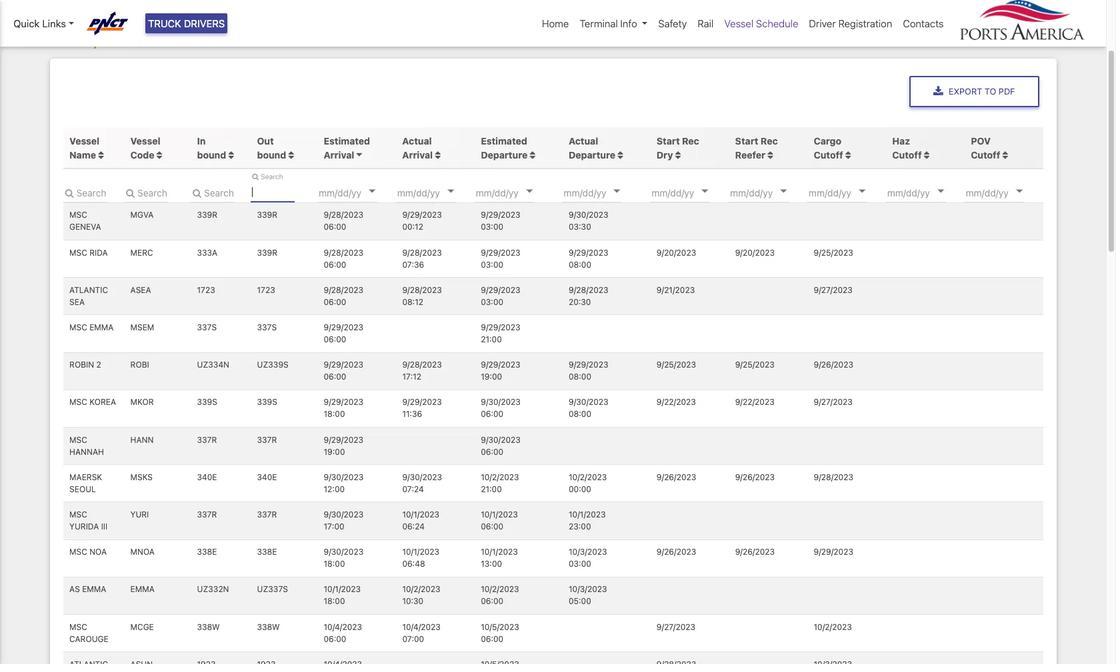 Task type: locate. For each thing, give the bounding box(es) containing it.
3 9/29/2023 03:00 from the top
[[481, 285, 521, 307]]

actual arrival
[[402, 135, 433, 161]]

1 horizontal spatial estimated
[[481, 135, 527, 147]]

06:00 inside 10/5/2023 06:00
[[481, 635, 504, 645]]

2 08:00 from the top
[[569, 372, 591, 382]]

cutoff for pov
[[971, 149, 1001, 161]]

1 horizontal spatial 340e
[[257, 473, 277, 483]]

9/29/2023 19:00 down 9/29/2023 18:00
[[324, 435, 363, 457]]

337s up "uz339s"
[[257, 323, 277, 333]]

1 mm/dd/yy field from the left
[[317, 183, 397, 203]]

1 actual from the left
[[402, 135, 432, 147]]

06:48
[[402, 560, 425, 570]]

truck
[[148, 17, 181, 29]]

3 18:00 from the top
[[324, 597, 345, 607]]

1 339s from the left
[[197, 398, 217, 408]]

1 arrival from the left
[[324, 149, 354, 161]]

0 horizontal spatial home
[[60, 36, 89, 48]]

msc inside msc geneva
[[69, 210, 87, 220]]

9/20/2023
[[657, 248, 696, 258], [735, 248, 775, 258]]

9/29/2023 19:00 down '9/29/2023 21:00'
[[481, 360, 521, 382]]

339s down uz334n
[[197, 398, 217, 408]]

1 10/4/2023 from the left
[[324, 623, 362, 633]]

2 9/29/2023 03:00 from the top
[[481, 248, 521, 270]]

cutoff down pov at the top of the page
[[971, 149, 1001, 161]]

0 vertical spatial 9/29/2023 03:00
[[481, 210, 521, 232]]

open calendar image
[[938, 190, 944, 193]]

21:00 inside '9/29/2023 21:00'
[[481, 335, 502, 345]]

9/28/2023 20:30
[[569, 285, 609, 307]]

2 9/28/2023 06:00 from the top
[[324, 248, 363, 270]]

2 rec from the left
[[761, 135, 778, 147]]

2 9/29/2023 08:00 from the top
[[569, 360, 608, 382]]

start up reefer at the top right
[[735, 135, 759, 147]]

9/29/2023 19:00
[[481, 360, 521, 382], [324, 435, 363, 457]]

18:00 inside 9/30/2023 18:00
[[324, 560, 345, 570]]

msc down sea
[[69, 323, 87, 333]]

9/30/2023 06:00
[[481, 398, 521, 420], [481, 435, 521, 457]]

quick links link
[[13, 16, 74, 31]]

0 horizontal spatial estimated
[[324, 135, 370, 147]]

19:00 down '9/29/2023 21:00'
[[481, 372, 502, 382]]

msc inside msc yurida iii
[[69, 510, 87, 520]]

emma down "mnoa"
[[130, 585, 155, 595]]

1 horizontal spatial 338e
[[257, 548, 277, 558]]

3 open calendar image from the left
[[859, 190, 866, 193]]

0 vertical spatial 9/29/2023 19:00
[[481, 360, 521, 382]]

2 actual from the left
[[569, 135, 598, 147]]

9/29/2023
[[402, 210, 442, 220], [481, 210, 521, 220], [481, 248, 521, 258], [569, 248, 608, 258], [481, 285, 521, 295], [324, 323, 363, 333], [481, 323, 521, 333], [324, 360, 363, 370], [481, 360, 521, 370], [569, 360, 608, 370], [324, 398, 363, 408], [402, 398, 442, 408], [324, 435, 363, 445], [814, 548, 854, 558]]

339s
[[197, 398, 217, 408], [257, 398, 277, 408]]

schedule inside vessel schedule link
[[756, 17, 799, 29]]

10/1/2023
[[402, 510, 439, 520], [481, 510, 518, 520], [569, 510, 606, 520], [402, 548, 439, 558], [481, 548, 518, 558], [324, 585, 361, 595]]

start inside start rec reefer
[[735, 135, 759, 147]]

9/30/2023 12:00
[[324, 473, 364, 495]]

info
[[621, 17, 637, 29]]

1 horizontal spatial home
[[542, 17, 569, 29]]

carouge
[[69, 635, 108, 645]]

arrival for estimated arrival
[[324, 149, 354, 161]]

2 9/30/2023 06:00 from the top
[[481, 435, 521, 457]]

1 horizontal spatial 338w
[[257, 623, 280, 633]]

10/4/2023 for 07:00
[[402, 623, 441, 633]]

msks
[[130, 473, 153, 483]]

0 horizontal spatial 9/20/2023
[[657, 248, 696, 258]]

3 mm/dd/yy field from the left
[[886, 183, 966, 203]]

1 horizontal spatial bound
[[257, 149, 286, 161]]

10/4/2023 for 06:00
[[324, 623, 362, 633]]

1 vertical spatial home
[[60, 36, 89, 48]]

1 vertical spatial 18:00
[[324, 560, 345, 570]]

1 1723 from the left
[[197, 285, 215, 295]]

mm/dd/yy field down haz cutoff
[[886, 183, 966, 203]]

12:00
[[324, 485, 345, 495]]

rec for start rec dry
[[682, 135, 699, 147]]

0 vertical spatial 9/30/2023 06:00
[[481, 398, 521, 420]]

vessel schedule right rail
[[724, 17, 799, 29]]

0 horizontal spatial arrival
[[324, 149, 354, 161]]

1 rec from the left
[[682, 135, 699, 147]]

cutoff down the haz
[[893, 149, 922, 161]]

2 start from the left
[[735, 135, 759, 147]]

0 horizontal spatial 338e
[[197, 548, 217, 558]]

home down links
[[60, 36, 89, 48]]

hann
[[130, 435, 154, 445]]

1 vertical spatial 9/29/2023 06:00
[[324, 360, 363, 382]]

9/26/2023
[[814, 360, 854, 370], [657, 473, 696, 483], [735, 473, 775, 483], [657, 548, 696, 558], [735, 548, 775, 558]]

2 vertical spatial 9/27/2023
[[657, 623, 696, 633]]

9/28/2023 17:12
[[402, 360, 442, 382]]

mm/dd/yy field down pov cutoff
[[965, 183, 1045, 203]]

10/1/2023 for 18:00
[[324, 585, 361, 595]]

10/1/2023 for 06:48
[[402, 548, 439, 558]]

0 vertical spatial 9/27/2023
[[814, 285, 853, 295]]

1 horizontal spatial 19:00
[[481, 372, 502, 382]]

10/2/2023 10:30
[[402, 585, 441, 607]]

9/28/2023 06:00 for 00:12
[[324, 210, 363, 232]]

1 vertical spatial 9/29/2023 03:00
[[481, 248, 521, 270]]

10/1/2023 for 06:00
[[481, 510, 518, 520]]

2 18:00 from the top
[[324, 560, 345, 570]]

msc left the noa
[[69, 548, 87, 558]]

2 horizontal spatial cutoff
[[971, 149, 1001, 161]]

start inside start rec dry
[[657, 135, 680, 147]]

10/1/2023 06:00
[[481, 510, 518, 532]]

as emma
[[69, 585, 106, 595]]

1 9/30/2023 06:00 from the top
[[481, 398, 521, 420]]

1 horizontal spatial schedule
[[756, 17, 799, 29]]

9/29/2023 06:00 for uz339s
[[324, 360, 363, 382]]

2 vertical spatial 9/28/2023 06:00
[[324, 285, 363, 307]]

emma down atlantic sea
[[89, 323, 114, 333]]

home left "terminal"
[[542, 17, 569, 29]]

1 vertical spatial vessel schedule
[[103, 36, 182, 48]]

msc up "carouge"
[[69, 623, 87, 633]]

1 vertical spatial 21:00
[[481, 485, 502, 495]]

1 horizontal spatial departure
[[569, 149, 616, 161]]

1 21:00 from the top
[[481, 335, 502, 345]]

in bound
[[197, 135, 229, 161]]

19:00 up 9/30/2023 12:00
[[324, 447, 345, 457]]

1 vertical spatial 08:00
[[569, 372, 591, 382]]

rec up reefer at the top right
[[761, 135, 778, 147]]

338e up uz337s
[[257, 548, 277, 558]]

0 horizontal spatial 339s
[[197, 398, 217, 408]]

333a
[[197, 248, 218, 258]]

0 vertical spatial vessel schedule
[[724, 17, 799, 29]]

1 horizontal spatial 1723
[[257, 285, 275, 295]]

1 horizontal spatial 9/22/2023
[[735, 398, 775, 408]]

339r for 333a
[[257, 248, 277, 258]]

4 mm/dd/yy field from the left
[[965, 183, 1045, 203]]

0 horizontal spatial 338w
[[197, 623, 220, 633]]

actual for actual arrival
[[402, 135, 432, 147]]

0 vertical spatial 9/28/2023 06:00
[[324, 210, 363, 232]]

cutoff for cargo
[[814, 149, 843, 161]]

home link left "terminal"
[[537, 11, 574, 36]]

08:00 inside 9/30/2023 08:00
[[569, 410, 591, 420]]

arrival inside estimated arrival
[[324, 149, 354, 161]]

0 horizontal spatial rec
[[682, 135, 699, 147]]

1 vertical spatial 9/29/2023 08:00
[[569, 360, 608, 382]]

0 horizontal spatial vessel schedule
[[103, 36, 182, 48]]

bound for out
[[257, 149, 286, 161]]

0 horizontal spatial cutoff
[[814, 149, 843, 161]]

msc korea
[[69, 398, 116, 408]]

10/2/2023 00:00
[[569, 473, 607, 495]]

1 vertical spatial 9/29/2023 19:00
[[324, 435, 363, 457]]

schedule down "truck"
[[137, 36, 182, 48]]

1 open calendar image from the left
[[369, 190, 376, 193]]

21:00 for 10/2/2023 21:00
[[481, 485, 502, 495]]

yuri
[[130, 510, 149, 520]]

0 vertical spatial home
[[542, 17, 569, 29]]

1 horizontal spatial rec
[[761, 135, 778, 147]]

1 9/28/2023 06:00 from the top
[[324, 210, 363, 232]]

2 bound from the left
[[257, 149, 286, 161]]

1 18:00 from the top
[[324, 410, 345, 420]]

10/4/2023 down 10/1/2023 18:00
[[324, 623, 362, 633]]

actual inside actual departure
[[569, 135, 598, 147]]

9/30/2023 07:24
[[402, 473, 442, 495]]

1 start from the left
[[657, 135, 680, 147]]

msc left korea
[[69, 398, 87, 408]]

339s down "uz339s"
[[257, 398, 277, 408]]

9/29/2023 08:00 down 03:30
[[569, 248, 608, 270]]

emma for msc emma
[[89, 323, 114, 333]]

0 vertical spatial 21:00
[[481, 335, 502, 345]]

2 mm/dd/yy field from the left
[[808, 183, 888, 203]]

asea
[[130, 285, 151, 295]]

9/29/2023 03:00 for 9/28/2023 08:12
[[481, 285, 521, 307]]

10/2/2023 for 00:00
[[569, 473, 607, 483]]

actual for actual departure
[[569, 135, 598, 147]]

18:00 for 9/29/2023 18:00
[[324, 410, 345, 420]]

338e up uz332n
[[197, 548, 217, 558]]

1 horizontal spatial actual
[[569, 135, 598, 147]]

5 msc from the top
[[69, 435, 87, 445]]

1 horizontal spatial arrival
[[402, 149, 433, 161]]

3 9/28/2023 06:00 from the top
[[324, 285, 363, 307]]

21:00 inside 10/2/2023 21:00
[[481, 485, 502, 495]]

0 horizontal spatial 340e
[[197, 473, 217, 483]]

1 vertical spatial 9/30/2023 06:00
[[481, 435, 521, 457]]

9/29/2023 08:00 for 9/20/2023
[[569, 248, 608, 270]]

cutoff down "cargo"
[[814, 149, 843, 161]]

0 vertical spatial 18:00
[[324, 410, 345, 420]]

bound inside out bound
[[257, 149, 286, 161]]

start rec dry
[[657, 135, 699, 161]]

atlantic
[[69, 285, 108, 295]]

msc noa
[[69, 548, 107, 558]]

9/29/2023 08:00 up 9/30/2023 08:00
[[569, 360, 608, 382]]

06:00 inside 10/4/2023 06:00
[[324, 635, 346, 645]]

1 msc from the top
[[69, 210, 87, 220]]

msc up yurida
[[69, 510, 87, 520]]

9/30/2023 06:00 for 9/29/2023 18:00
[[481, 398, 521, 420]]

21:00
[[481, 335, 502, 345], [481, 485, 502, 495]]

bound down out
[[257, 149, 286, 161]]

0 horizontal spatial home link
[[60, 36, 89, 48]]

mm/dd/yy field
[[317, 183, 397, 203], [808, 183, 888, 203], [886, 183, 966, 203], [965, 183, 1045, 203]]

0 vertical spatial 19:00
[[481, 372, 502, 382]]

10/1/2023 for 13:00
[[481, 548, 518, 558]]

9/29/2023 03:00
[[481, 210, 521, 232], [481, 248, 521, 270], [481, 285, 521, 307]]

3 msc from the top
[[69, 323, 87, 333]]

msc
[[69, 210, 87, 220], [69, 248, 87, 258], [69, 323, 87, 333], [69, 398, 87, 408], [69, 435, 87, 445], [69, 510, 87, 520], [69, 548, 87, 558], [69, 623, 87, 633]]

msc up hannah
[[69, 435, 87, 445]]

0 horizontal spatial 19:00
[[324, 447, 345, 457]]

1 horizontal spatial 9/20/2023
[[735, 248, 775, 258]]

1 9/29/2023 03:00 from the top
[[481, 210, 521, 232]]

9/29/2023 06:00 for 337s
[[324, 323, 363, 345]]

3 08:00 from the top
[[569, 410, 591, 420]]

9/30/2023 03:30
[[569, 210, 609, 232]]

1 10/3/2023 from the top
[[569, 548, 607, 558]]

mnoa
[[130, 548, 155, 558]]

9/25/2023
[[814, 248, 853, 258], [657, 360, 696, 370], [735, 360, 775, 370]]

338w down uz332n
[[197, 623, 220, 633]]

10/1/2023 for 23:00
[[569, 510, 606, 520]]

home link down links
[[60, 36, 89, 48]]

uz339s
[[257, 360, 289, 370]]

haz cutoff
[[893, 135, 922, 161]]

rec inside start rec dry
[[682, 135, 699, 147]]

schedule left driver
[[756, 17, 799, 29]]

0 vertical spatial 10/3/2023
[[569, 548, 607, 558]]

1 departure from the left
[[481, 149, 528, 161]]

2 arrival from the left
[[402, 149, 433, 161]]

start up dry
[[657, 135, 680, 147]]

0 vertical spatial 9/29/2023 06:00
[[324, 323, 363, 345]]

mm/dd/yy field down estimated arrival
[[317, 183, 397, 203]]

1 cutoff from the left
[[814, 149, 843, 161]]

msc inside msc hannah
[[69, 435, 87, 445]]

quick links
[[13, 17, 66, 29]]

1 340e from the left
[[197, 473, 217, 483]]

1 9/20/2023 from the left
[[657, 248, 696, 258]]

6 msc from the top
[[69, 510, 87, 520]]

vessel schedule down "truck"
[[103, 36, 182, 48]]

1 horizontal spatial 339s
[[257, 398, 277, 408]]

18:00 inside 10/1/2023 18:00
[[324, 597, 345, 607]]

msc for msc rida
[[69, 248, 87, 258]]

quick
[[13, 17, 40, 29]]

0 horizontal spatial bound
[[197, 149, 226, 161]]

1 estimated from the left
[[324, 135, 370, 147]]

9/30/2023
[[569, 210, 609, 220], [481, 398, 521, 408], [569, 398, 609, 408], [481, 435, 521, 445], [324, 473, 364, 483], [402, 473, 442, 483], [324, 510, 364, 520], [324, 548, 364, 558]]

1 08:00 from the top
[[569, 260, 591, 270]]

2 9/22/2023 from the left
[[735, 398, 775, 408]]

10/3/2023 up 05:00
[[569, 585, 607, 595]]

contacts link
[[898, 11, 949, 36]]

reefer
[[735, 149, 766, 161]]

estimated
[[324, 135, 370, 147], [481, 135, 527, 147]]

dry
[[657, 149, 673, 161]]

pov
[[971, 135, 991, 147]]

10/1/2023 up 13:00
[[481, 548, 518, 558]]

18:00 inside 9/29/2023 18:00
[[324, 410, 345, 420]]

2 vertical spatial 9/29/2023 03:00
[[481, 285, 521, 307]]

10/4/2023 up 07:00
[[402, 623, 441, 633]]

10/1/2023 down 10/2/2023 21:00
[[481, 510, 518, 520]]

2 339s from the left
[[257, 398, 277, 408]]

10/1/2023 down 9/30/2023 18:00
[[324, 585, 361, 595]]

msc left rida
[[69, 248, 87, 258]]

7 msc from the top
[[69, 548, 87, 558]]

340e
[[197, 473, 217, 483], [257, 473, 277, 483]]

0 vertical spatial 9/29/2023 08:00
[[569, 248, 608, 270]]

0 horizontal spatial schedule
[[137, 36, 182, 48]]

2 21:00 from the top
[[481, 485, 502, 495]]

1 9/29/2023 08:00 from the top
[[569, 248, 608, 270]]

9/29/2023 08:00 for 9/25/2023
[[569, 360, 608, 382]]

open calendar image
[[369, 190, 376, 193], [780, 190, 787, 193], [859, 190, 866, 193], [1016, 190, 1023, 193]]

1 horizontal spatial 10/4/2023
[[402, 623, 441, 633]]

seoul
[[69, 485, 96, 495]]

03:30
[[569, 222, 591, 232]]

as
[[69, 585, 80, 595]]

mm/dd/yy field down cargo cutoff
[[808, 183, 888, 203]]

9/21/2023
[[657, 285, 695, 295]]

mkor
[[130, 398, 154, 408]]

0 horizontal spatial 1723
[[197, 285, 215, 295]]

rec inside start rec reefer
[[761, 135, 778, 147]]

bound inside in bound
[[197, 149, 226, 161]]

2 cutoff from the left
[[893, 149, 922, 161]]

1 horizontal spatial 337s
[[257, 323, 277, 333]]

4 msc from the top
[[69, 398, 87, 408]]

05:00
[[569, 597, 591, 607]]

1 bound from the left
[[197, 149, 226, 161]]

emma right as
[[82, 585, 106, 595]]

8 msc from the top
[[69, 623, 87, 633]]

0 vertical spatial schedule
[[756, 17, 799, 29]]

1 vertical spatial 9/28/2023 06:00
[[324, 248, 363, 270]]

2 vertical spatial 18:00
[[324, 597, 345, 607]]

robin
[[69, 360, 94, 370]]

10/4/2023
[[324, 623, 362, 633], [402, 623, 441, 633]]

msc inside msc carouge
[[69, 623, 87, 633]]

0 horizontal spatial departure
[[481, 149, 528, 161]]

actual inside actual arrival
[[402, 135, 432, 147]]

bound down 'in'
[[197, 149, 226, 161]]

0 vertical spatial 08:00
[[569, 260, 591, 270]]

1 horizontal spatial 9/29/2023 19:00
[[481, 360, 521, 382]]

337s up uz334n
[[197, 323, 217, 333]]

1 horizontal spatial cutoff
[[893, 149, 922, 161]]

338w down uz337s
[[257, 623, 280, 633]]

10/1/2023 up 06:24
[[402, 510, 439, 520]]

2 msc from the top
[[69, 248, 87, 258]]

2 vertical spatial 08:00
[[569, 410, 591, 420]]

None field
[[63, 183, 107, 203], [124, 183, 168, 203], [191, 183, 235, 203], [251, 183, 295, 203], [63, 183, 107, 203], [124, 183, 168, 203], [191, 183, 235, 203], [251, 183, 295, 203]]

pdf
[[999, 87, 1015, 97]]

2 9/29/2023 06:00 from the top
[[324, 360, 363, 382]]

rida
[[89, 248, 108, 258]]

drivers
[[184, 17, 225, 29]]

2 338e from the left
[[257, 548, 277, 558]]

0 horizontal spatial start
[[657, 135, 680, 147]]

0 horizontal spatial 337s
[[197, 323, 217, 333]]

estimated inside estimated departure
[[481, 135, 527, 147]]

2 9/20/2023 from the left
[[735, 248, 775, 258]]

1 vertical spatial schedule
[[137, 36, 182, 48]]

10/1/2023 up 06:48
[[402, 548, 439, 558]]

0 horizontal spatial 10/4/2023
[[324, 623, 362, 633]]

2 departure from the left
[[569, 149, 616, 161]]

vessel schedule
[[724, 17, 799, 29], [103, 36, 182, 48]]

10/3/2023 down 23:00
[[569, 548, 607, 558]]

1 9/29/2023 06:00 from the top
[[324, 323, 363, 345]]

mm/dd/yy field for second open calendar icon from the right
[[808, 183, 888, 203]]

1 horizontal spatial start
[[735, 135, 759, 147]]

2 10/3/2023 from the top
[[569, 585, 607, 595]]

00:00
[[569, 485, 591, 495]]

10/2/2023
[[481, 473, 519, 483], [569, 473, 607, 483], [402, 585, 441, 595], [481, 585, 519, 595], [814, 623, 852, 633]]

2 10/4/2023 from the left
[[402, 623, 441, 633]]

0 horizontal spatial 9/22/2023
[[657, 398, 696, 408]]

0 horizontal spatial actual
[[402, 135, 432, 147]]

msc up geneva at the left top of the page
[[69, 210, 87, 220]]

download image
[[934, 86, 944, 97]]

10/1/2023 up 23:00
[[569, 510, 606, 520]]

cargo
[[814, 135, 842, 147]]

rail link
[[692, 11, 719, 36]]

rec left start rec reefer
[[682, 135, 699, 147]]

9/27/2023 for 9/22/2023
[[814, 398, 853, 408]]

merc
[[130, 248, 153, 258]]

1 vertical spatial 10/3/2023
[[569, 585, 607, 595]]

msc rida
[[69, 248, 108, 258]]

emma
[[89, 323, 114, 333], [82, 585, 106, 595], [130, 585, 155, 595]]

1 vertical spatial 9/27/2023
[[814, 398, 853, 408]]

2 estimated from the left
[[481, 135, 527, 147]]

msc hannah
[[69, 435, 104, 457]]

3 cutoff from the left
[[971, 149, 1001, 161]]



Task type: describe. For each thing, give the bounding box(es) containing it.
1 9/22/2023 from the left
[[657, 398, 696, 408]]

iii
[[101, 522, 108, 532]]

1 337s from the left
[[197, 323, 217, 333]]

20:30
[[569, 297, 591, 307]]

rec for start rec reefer
[[761, 135, 778, 147]]

maersk
[[69, 473, 102, 483]]

estimated for arrival
[[324, 135, 370, 147]]

mm/dd/yy field for fourth open calendar icon from the right
[[317, 183, 397, 203]]

yurida
[[69, 522, 99, 532]]

10/1/2023 18:00
[[324, 585, 361, 607]]

terminal info link
[[574, 11, 653, 36]]

out
[[257, 135, 274, 147]]

11:36
[[402, 410, 422, 420]]

08:00 for 9/29/2023 03:00
[[569, 260, 591, 270]]

9/29/2023 21:00
[[481, 323, 521, 345]]

cutoff for haz
[[893, 149, 922, 161]]

contacts
[[903, 17, 944, 29]]

driver
[[809, 17, 836, 29]]

9/28/2023 06:00 for 07:36
[[324, 248, 363, 270]]

msc for msc geneva
[[69, 210, 87, 220]]

0 horizontal spatial 9/29/2023 19:00
[[324, 435, 363, 457]]

10/3/2023 05:00
[[569, 585, 607, 607]]

08:00 for 9/29/2023 19:00
[[569, 372, 591, 382]]

driver registration link
[[804, 11, 898, 36]]

msc for msc noa
[[69, 548, 87, 558]]

10/2/2023 for 10:30
[[402, 585, 441, 595]]

driver registration
[[809, 17, 893, 29]]

msc carouge
[[69, 623, 108, 645]]

mcge
[[130, 623, 154, 633]]

339r for 339r
[[257, 210, 277, 220]]

terminal info
[[580, 17, 637, 29]]

9/29/2023 18:00
[[324, 398, 363, 420]]

21:00 for 9/29/2023 21:00
[[481, 335, 502, 345]]

2 horizontal spatial 9/25/2023
[[814, 248, 853, 258]]

10/1/2023 23:00
[[569, 510, 606, 532]]

noa
[[89, 548, 107, 558]]

10/2/2023 for 06:00
[[481, 585, 519, 595]]

9/27/2023 for 9/21/2023
[[814, 285, 853, 295]]

cargo cutoff
[[814, 135, 843, 161]]

1 338w from the left
[[197, 623, 220, 633]]

9/28/2023 07:36
[[402, 248, 442, 270]]

03:00 inside 10/3/2023 03:00
[[569, 560, 591, 570]]

estimated arrival
[[324, 135, 370, 161]]

03:00 for 9/28/2023 08:12
[[481, 297, 503, 307]]

23:00
[[569, 522, 591, 532]]

10/3/2023 for 05:00
[[569, 585, 607, 595]]

estimated departure
[[481, 135, 528, 161]]

03:00 for 9/28/2023 07:36
[[481, 260, 503, 270]]

msc emma
[[69, 323, 114, 333]]

06:00 inside 10/1/2023 06:00
[[481, 522, 504, 532]]

actual departure
[[569, 135, 616, 161]]

10/1/2023 06:48
[[402, 548, 439, 570]]

18:00 for 9/30/2023 18:00
[[324, 560, 345, 570]]

export to pdf link
[[910, 76, 1039, 107]]

08:12
[[402, 297, 423, 307]]

06:00 inside 10/2/2023 06:00
[[481, 597, 504, 607]]

1 338e from the left
[[197, 548, 217, 558]]

9/28/2023 06:00 for 08:12
[[324, 285, 363, 307]]

mm/dd/yy field for open calendar image
[[886, 183, 966, 203]]

08:00 for 9/30/2023 06:00
[[569, 410, 591, 420]]

2 338w from the left
[[257, 623, 280, 633]]

2 340e from the left
[[257, 473, 277, 483]]

uz332n
[[197, 585, 229, 595]]

9/28/2023 08:12
[[402, 285, 442, 307]]

00:12
[[402, 222, 423, 232]]

vessel name
[[69, 135, 99, 161]]

start rec reefer
[[735, 135, 778, 161]]

msc yurida iii
[[69, 510, 108, 532]]

03:00 for 9/29/2023 00:12
[[481, 222, 503, 232]]

18:00 for 10/1/2023 18:00
[[324, 597, 345, 607]]

robi
[[130, 360, 149, 370]]

registration
[[839, 17, 893, 29]]

out bound
[[257, 135, 289, 161]]

10/3/2023 03:00
[[569, 548, 607, 570]]

2
[[96, 360, 101, 370]]

mm/dd/yy field for fourth open calendar icon from left
[[965, 183, 1045, 203]]

10/1/2023 13:00
[[481, 548, 518, 570]]

1 horizontal spatial 9/25/2023
[[735, 360, 775, 370]]

4 open calendar image from the left
[[1016, 190, 1023, 193]]

9/29/2023 11:36
[[402, 398, 442, 420]]

arrival for actual arrival
[[402, 149, 433, 161]]

departure for estimated
[[481, 149, 528, 161]]

10/2/2023 for 21:00
[[481, 473, 519, 483]]

9/30/2023 08:00
[[569, 398, 609, 420]]

1 horizontal spatial home link
[[537, 11, 574, 36]]

in
[[197, 135, 206, 147]]

msc for msc emma
[[69, 323, 87, 333]]

1 horizontal spatial vessel schedule
[[724, 17, 799, 29]]

10/5/2023
[[481, 623, 519, 633]]

truck drivers link
[[145, 13, 228, 34]]

hannah
[[69, 447, 104, 457]]

10/1/2023 for 06:24
[[402, 510, 439, 520]]

atlantic sea
[[69, 285, 108, 307]]

10:30
[[402, 597, 424, 607]]

2 1723 from the left
[[257, 285, 275, 295]]

9/29/2023 03:00 for 9/29/2023 00:12
[[481, 210, 521, 232]]

export to pdf
[[949, 87, 1015, 97]]

uz337s
[[257, 585, 288, 595]]

vessel schedule link
[[719, 11, 804, 36]]

code
[[130, 149, 154, 161]]

uz334n
[[197, 360, 229, 370]]

07:24
[[402, 485, 424, 495]]

start for dry
[[657, 135, 680, 147]]

name
[[69, 149, 96, 161]]

10/3/2023 for 03:00
[[569, 548, 607, 558]]

vessel inside vessel schedule link
[[724, 17, 754, 29]]

1 vertical spatial 19:00
[[324, 447, 345, 457]]

emma for as emma
[[82, 585, 106, 595]]

17:12
[[402, 372, 421, 382]]

msc for msc korea
[[69, 398, 87, 408]]

9/29/2023 03:00 for 9/28/2023 07:36
[[481, 248, 521, 270]]

departure for actual
[[569, 149, 616, 161]]

msc for msc yurida iii
[[69, 510, 87, 520]]

terminal
[[580, 17, 618, 29]]

07:36
[[402, 260, 424, 270]]

vessel code
[[130, 135, 160, 161]]

2 337s from the left
[[257, 323, 277, 333]]

rail
[[698, 17, 714, 29]]

sea
[[69, 297, 85, 307]]

2 open calendar image from the left
[[780, 190, 787, 193]]

safety
[[658, 17, 687, 29]]

10/2/2023 21:00
[[481, 473, 519, 495]]

9/30/2023 06:00 for 9/29/2023 19:00
[[481, 435, 521, 457]]

0 horizontal spatial 9/25/2023
[[657, 360, 696, 370]]

mgva
[[130, 210, 154, 220]]

bound for in
[[197, 149, 226, 161]]

13:00
[[481, 560, 502, 570]]

start for reefer
[[735, 135, 759, 147]]

07:00
[[402, 635, 424, 645]]

estimated for departure
[[481, 135, 527, 147]]

truck drivers
[[148, 17, 225, 29]]

06:24
[[402, 522, 425, 532]]

pov cutoff
[[971, 135, 1001, 161]]

export
[[949, 87, 982, 97]]

korea
[[89, 398, 116, 408]]

msc for msc carouge
[[69, 623, 87, 633]]

10/5/2023 06:00
[[481, 623, 519, 645]]

msc for msc hannah
[[69, 435, 87, 445]]



Task type: vqa. For each thing, say whether or not it's contained in the screenshot.
if
no



